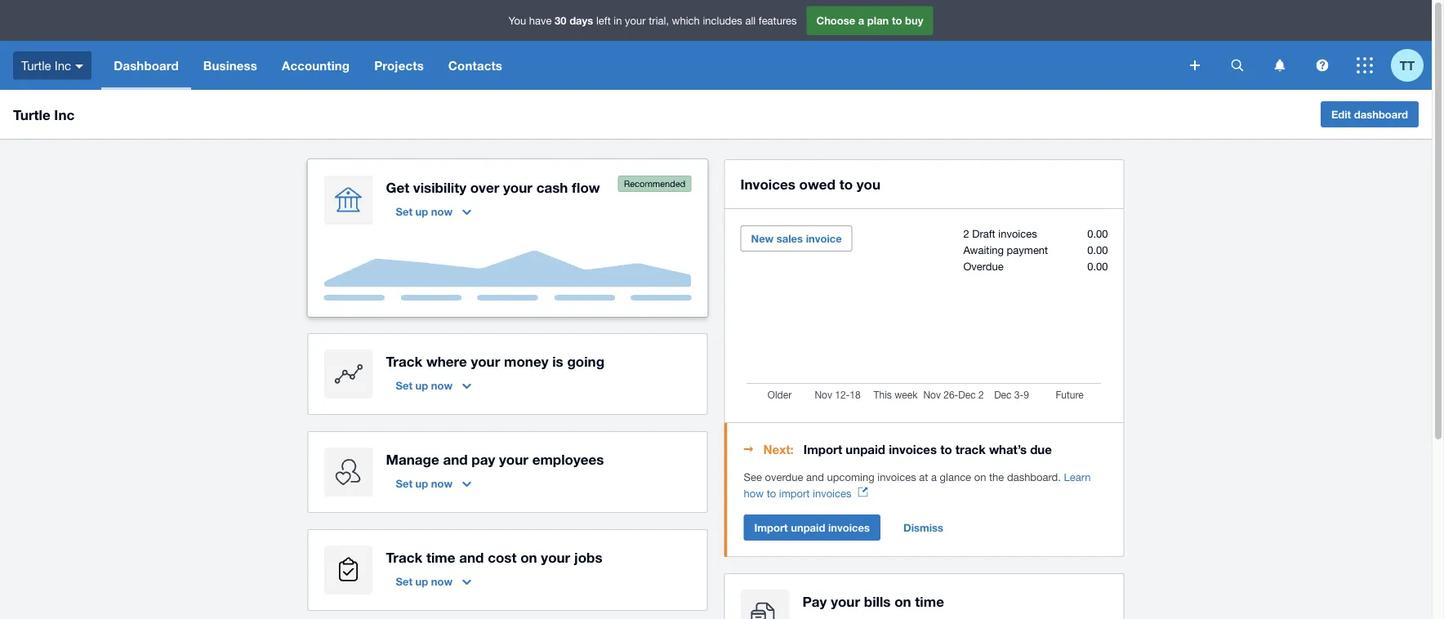 Task type: locate. For each thing, give the bounding box(es) containing it.
2 set up now button from the top
[[386, 372, 481, 399]]

opens in a new tab image
[[858, 487, 868, 497]]

banking icon image
[[324, 176, 373, 225]]

choose a plan to buy
[[816, 14, 923, 27]]

1 vertical spatial and
[[806, 471, 824, 483]]

invoices inside button
[[828, 521, 870, 534]]

1 now from the top
[[431, 205, 453, 218]]

0 vertical spatial turtle
[[21, 58, 51, 72]]

unpaid for import unpaid invoices to track what's due
[[846, 442, 885, 457]]

import
[[804, 442, 842, 457], [754, 521, 788, 534]]

0 horizontal spatial a
[[858, 14, 864, 27]]

set down get on the top of the page
[[396, 205, 412, 218]]

30
[[555, 14, 567, 27]]

1 vertical spatial 0.00 link
[[1087, 243, 1108, 256]]

invoices
[[740, 176, 796, 192]]

employees icon image
[[324, 448, 373, 497]]

employees
[[532, 451, 604, 467]]

2 set up now from the top
[[396, 379, 453, 392]]

2 vertical spatial on
[[895, 593, 911, 609]]

svg image
[[1231, 59, 1244, 71], [1316, 59, 1329, 71], [1190, 60, 1200, 70], [75, 64, 83, 68]]

svg image
[[1357, 57, 1373, 74], [1275, 59, 1285, 71]]

1 horizontal spatial on
[[895, 593, 911, 609]]

to left you in the right top of the page
[[839, 176, 853, 192]]

invoices left at
[[878, 471, 916, 483]]

up down 'manage'
[[415, 477, 428, 490]]

now down visibility
[[431, 205, 453, 218]]

0 vertical spatial time
[[426, 549, 455, 565]]

set for track where your money is going
[[396, 379, 412, 392]]

2
[[963, 227, 969, 240]]

on right bills
[[895, 593, 911, 609]]

dashboard.
[[1007, 471, 1061, 483]]

now down 'manage'
[[431, 477, 453, 490]]

now for where
[[431, 379, 453, 392]]

track left "where"
[[386, 353, 422, 369]]

banner containing dashboard
[[0, 0, 1432, 90]]

your right pay
[[831, 593, 860, 609]]

0 vertical spatial on
[[974, 471, 986, 483]]

your right 'pay'
[[499, 451, 528, 467]]

navigation containing dashboard
[[101, 41, 1179, 90]]

import up upcoming
[[804, 442, 842, 457]]

2 now from the top
[[431, 379, 453, 392]]

how
[[744, 487, 764, 500]]

invoices up see overdue and upcoming invoices at a glance on the dashboard.
[[889, 442, 937, 457]]

unpaid up upcoming
[[846, 442, 885, 457]]

1 horizontal spatial a
[[931, 471, 937, 483]]

0.00 link
[[1087, 227, 1108, 240], [1087, 243, 1108, 256], [1087, 260, 1108, 272]]

0 horizontal spatial import
[[754, 521, 788, 534]]

4 now from the top
[[431, 575, 453, 588]]

days
[[569, 14, 593, 27]]

0 vertical spatial unpaid
[[846, 442, 885, 457]]

set down 'manage'
[[396, 477, 412, 490]]

set up now button down "where"
[[386, 372, 481, 399]]

1 0.00 from the top
[[1087, 227, 1108, 240]]

0 vertical spatial turtle inc
[[21, 58, 71, 72]]

see overdue and upcoming invoices at a glance on the dashboard.
[[744, 471, 1064, 483]]

4 set from the top
[[396, 575, 412, 588]]

choose
[[816, 14, 855, 27]]

is
[[552, 353, 563, 369]]

plan
[[867, 14, 889, 27]]

turtle inc button
[[0, 41, 101, 90]]

buy
[[905, 14, 923, 27]]

import for import unpaid invoices to track what's due
[[804, 442, 842, 457]]

track money icon image
[[324, 350, 373, 399]]

up right projects icon
[[415, 575, 428, 588]]

3 set from the top
[[396, 477, 412, 490]]

set up now button
[[386, 198, 481, 225], [386, 372, 481, 399], [386, 471, 481, 497], [386, 569, 481, 595]]

left
[[596, 14, 611, 27]]

0 vertical spatial 0.00
[[1087, 227, 1108, 240]]

1 vertical spatial import
[[754, 521, 788, 534]]

time left cost
[[426, 549, 455, 565]]

your right in
[[625, 14, 646, 27]]

on left the
[[974, 471, 986, 483]]

1 vertical spatial unpaid
[[791, 521, 825, 534]]

set up now down 'manage'
[[396, 477, 453, 490]]

set for manage and pay your employees
[[396, 477, 412, 490]]

your
[[625, 14, 646, 27], [503, 179, 533, 195], [471, 353, 500, 369], [499, 451, 528, 467], [541, 549, 570, 565], [831, 593, 860, 609]]

2 0.00 from the top
[[1087, 243, 1108, 256]]

panel body document containing see overdue and upcoming invoices at a glance on the dashboard.
[[744, 469, 1108, 502]]

overdue
[[963, 260, 1004, 272]]

1 horizontal spatial import
[[804, 442, 842, 457]]

manage
[[386, 451, 439, 467]]

set up now down track time and cost on your jobs
[[396, 575, 453, 588]]

svg image inside the turtle inc popup button
[[75, 64, 83, 68]]

2 horizontal spatial on
[[974, 471, 986, 483]]

invoices down opens in a new tab image
[[828, 521, 870, 534]]

a left "plan"
[[858, 14, 864, 27]]

2 0.00 link from the top
[[1087, 243, 1108, 256]]

up down "where"
[[415, 379, 428, 392]]

invoices down upcoming
[[813, 487, 852, 500]]

1 vertical spatial 0.00
[[1087, 243, 1108, 256]]

navigation
[[101, 41, 1179, 90]]

0 vertical spatial inc
[[55, 58, 71, 72]]

set up now button down track time and cost on your jobs
[[386, 569, 481, 595]]

set up now button for where
[[386, 372, 481, 399]]

panel body document
[[744, 469, 1108, 502], [744, 469, 1108, 502]]

contacts button
[[436, 41, 515, 90]]

you
[[857, 176, 881, 192]]

1 horizontal spatial unpaid
[[846, 442, 885, 457]]

1 vertical spatial inc
[[54, 106, 75, 123]]

overdue link
[[963, 260, 1004, 272]]

payment
[[1007, 243, 1048, 256]]

set up now for where
[[396, 379, 453, 392]]

contacts
[[448, 58, 502, 73]]

4 set up now from the top
[[396, 575, 453, 588]]

unpaid down import
[[791, 521, 825, 534]]

1 vertical spatial time
[[915, 593, 944, 609]]

jobs
[[574, 549, 603, 565]]

3 set up now button from the top
[[386, 471, 481, 497]]

1 up from the top
[[415, 205, 428, 218]]

on right cost
[[520, 549, 537, 565]]

dismiss button
[[894, 515, 953, 541]]

track time and cost on your jobs
[[386, 549, 603, 565]]

import inside button
[[754, 521, 788, 534]]

set up now down "where"
[[396, 379, 453, 392]]

2 vertical spatial 0.00
[[1087, 260, 1108, 272]]

turtle inc inside popup button
[[21, 58, 71, 72]]

invoices for import unpaid invoices to track what's due
[[889, 442, 937, 457]]

unpaid inside button
[[791, 521, 825, 534]]

1 0.00 link from the top
[[1087, 227, 1108, 240]]

3 now from the top
[[431, 477, 453, 490]]

import down how
[[754, 521, 788, 534]]

dashboard link
[[101, 41, 191, 90]]

and up import
[[806, 471, 824, 483]]

edit dashboard button
[[1321, 101, 1419, 127]]

now for and
[[431, 477, 453, 490]]

your right "where"
[[471, 353, 500, 369]]

a
[[858, 14, 864, 27], [931, 471, 937, 483]]

invoices inside heading
[[889, 442, 937, 457]]

0.00 link for payment
[[1087, 243, 1108, 256]]

0 horizontal spatial unpaid
[[791, 521, 825, 534]]

set right track money icon
[[396, 379, 412, 392]]

4 up from the top
[[415, 575, 428, 588]]

invoices up payment
[[998, 227, 1037, 240]]

2 track from the top
[[386, 549, 422, 565]]

2 vertical spatial and
[[459, 549, 484, 565]]

3 up from the top
[[415, 477, 428, 490]]

set
[[396, 205, 412, 218], [396, 379, 412, 392], [396, 477, 412, 490], [396, 575, 412, 588]]

recommended icon image
[[618, 176, 691, 192]]

all
[[745, 14, 756, 27]]

3 set up now from the top
[[396, 477, 453, 490]]

1 track from the top
[[386, 353, 422, 369]]

0.00 for payment
[[1087, 243, 1108, 256]]

set up now
[[396, 205, 453, 218], [396, 379, 453, 392], [396, 477, 453, 490], [396, 575, 453, 588]]

0 vertical spatial import
[[804, 442, 842, 457]]

2 up from the top
[[415, 379, 428, 392]]

time right bills
[[915, 593, 944, 609]]

0 horizontal spatial svg image
[[1275, 59, 1285, 71]]

0 vertical spatial a
[[858, 14, 864, 27]]

2 set from the top
[[396, 379, 412, 392]]

projects icon image
[[324, 546, 373, 595]]

4 set up now button from the top
[[386, 569, 481, 595]]

0 vertical spatial track
[[386, 353, 422, 369]]

banner
[[0, 0, 1432, 90]]

track
[[386, 353, 422, 369], [386, 549, 422, 565]]

0.00
[[1087, 227, 1108, 240], [1087, 243, 1108, 256], [1087, 260, 1108, 272]]

import unpaid invoices button
[[744, 515, 881, 541]]

trial,
[[649, 14, 669, 27]]

track right projects icon
[[386, 549, 422, 565]]

import unpaid invoices
[[754, 521, 870, 534]]

up down visibility
[[415, 205, 428, 218]]

features
[[759, 14, 797, 27]]

1 inc from the top
[[55, 58, 71, 72]]

up
[[415, 205, 428, 218], [415, 379, 428, 392], [415, 477, 428, 490], [415, 575, 428, 588]]

due
[[1030, 442, 1052, 457]]

2 vertical spatial 0.00 link
[[1087, 260, 1108, 272]]

1 vertical spatial track
[[386, 549, 422, 565]]

and
[[443, 451, 468, 467], [806, 471, 824, 483], [459, 549, 484, 565]]

heading
[[744, 439, 1108, 459]]

2 draft invoices
[[963, 227, 1037, 240]]

turtle inc
[[21, 58, 71, 72], [13, 106, 75, 123]]

projects button
[[362, 41, 436, 90]]

1 vertical spatial a
[[931, 471, 937, 483]]

to right how
[[767, 487, 776, 500]]

0 vertical spatial 0.00 link
[[1087, 227, 1108, 240]]

sales
[[777, 232, 803, 245]]

set up now for and
[[396, 477, 453, 490]]

now down "where"
[[431, 379, 453, 392]]

a right at
[[931, 471, 937, 483]]

now
[[431, 205, 453, 218], [431, 379, 453, 392], [431, 477, 453, 490], [431, 575, 453, 588]]

set up now button down 'manage'
[[386, 471, 481, 497]]

and left cost
[[459, 549, 484, 565]]

and left 'pay'
[[443, 451, 468, 467]]

on inside panel body document
[[974, 471, 986, 483]]

set up now button down visibility
[[386, 198, 481, 225]]

awaiting
[[963, 243, 1004, 256]]

invoices
[[998, 227, 1037, 240], [889, 442, 937, 457], [878, 471, 916, 483], [813, 487, 852, 500], [828, 521, 870, 534]]

set for track time and cost on your jobs
[[396, 575, 412, 588]]

0 horizontal spatial time
[[426, 549, 455, 565]]

now down track time and cost on your jobs
[[431, 575, 453, 588]]

get
[[386, 179, 409, 195]]

edit
[[1331, 108, 1351, 120]]

set right projects icon
[[396, 575, 412, 588]]

learn how to import invoices
[[744, 471, 1091, 500]]

set up now down visibility
[[396, 205, 453, 218]]

set up now for time
[[396, 575, 453, 588]]

1 vertical spatial on
[[520, 549, 537, 565]]

includes
[[703, 14, 742, 27]]

accounting button
[[270, 41, 362, 90]]

overdue
[[765, 471, 803, 483]]

pay your bills on time
[[803, 593, 944, 609]]

unpaid
[[846, 442, 885, 457], [791, 521, 825, 534]]



Task type: describe. For each thing, give the bounding box(es) containing it.
1 vertical spatial turtle inc
[[13, 106, 75, 123]]

have
[[529, 14, 552, 27]]

see
[[744, 471, 762, 483]]

you have 30 days left in your trial, which includes all features
[[509, 14, 797, 27]]

0 horizontal spatial on
[[520, 549, 537, 565]]

to inside learn how to import invoices
[[767, 487, 776, 500]]

edit dashboard
[[1331, 108, 1408, 120]]

cash
[[536, 179, 568, 195]]

invoices owed to you
[[740, 176, 881, 192]]

track
[[956, 442, 986, 457]]

banking preview line graph image
[[324, 251, 691, 301]]

heading containing next:
[[744, 439, 1108, 459]]

where
[[426, 353, 467, 369]]

set up now button for and
[[386, 471, 481, 497]]

0.00 for draft
[[1087, 227, 1108, 240]]

accounting
[[282, 58, 350, 73]]

new sales invoice button
[[740, 225, 853, 252]]

0 vertical spatial and
[[443, 451, 468, 467]]

draft
[[972, 227, 995, 240]]

invoices for import unpaid invoices
[[828, 521, 870, 534]]

invoices for 2 draft invoices
[[998, 227, 1037, 240]]

dashboard
[[114, 58, 179, 73]]

invoices inside learn how to import invoices
[[813, 487, 852, 500]]

manage and pay your employees
[[386, 451, 604, 467]]

3 0.00 from the top
[[1087, 260, 1108, 272]]

1 vertical spatial turtle
[[13, 106, 50, 123]]

tt button
[[1391, 41, 1432, 90]]

business
[[203, 58, 257, 73]]

inc inside popup button
[[55, 58, 71, 72]]

1 horizontal spatial time
[[915, 593, 944, 609]]

now for time
[[431, 575, 453, 588]]

visibility
[[413, 179, 466, 195]]

and for track time and cost on your jobs
[[459, 549, 484, 565]]

pay
[[803, 593, 827, 609]]

new
[[751, 232, 774, 245]]

2 inc from the top
[[54, 106, 75, 123]]

your right "over"
[[503, 179, 533, 195]]

new sales invoice
[[751, 232, 842, 245]]

learn
[[1064, 471, 1091, 483]]

track for track where your money is going
[[386, 353, 422, 369]]

bills
[[864, 593, 891, 609]]

you
[[509, 14, 526, 27]]

at
[[919, 471, 928, 483]]

owed
[[799, 176, 836, 192]]

which
[[672, 14, 700, 27]]

2 draft invoices link
[[963, 227, 1037, 240]]

the
[[989, 471, 1004, 483]]

up for time
[[415, 575, 428, 588]]

going
[[567, 353, 605, 369]]

turtle inside popup button
[[21, 58, 51, 72]]

tt
[[1400, 58, 1415, 73]]

import
[[779, 487, 810, 500]]

unpaid for import unpaid invoices
[[791, 521, 825, 534]]

track where your money is going
[[386, 353, 605, 369]]

business button
[[191, 41, 270, 90]]

1 set up now button from the top
[[386, 198, 481, 225]]

invoice
[[806, 232, 842, 245]]

3 0.00 link from the top
[[1087, 260, 1108, 272]]

up for where
[[415, 379, 428, 392]]

set up now button for time
[[386, 569, 481, 595]]

0.00 link for draft
[[1087, 227, 1108, 240]]

your left jobs
[[541, 549, 570, 565]]

1 set up now from the top
[[396, 205, 453, 218]]

track for track time and cost on your jobs
[[386, 549, 422, 565]]

get visibility over your cash flow
[[386, 179, 600, 195]]

to left track
[[940, 442, 952, 457]]

upcoming
[[827, 471, 875, 483]]

to left buy
[[892, 14, 902, 27]]

import for import unpaid invoices
[[754, 521, 788, 534]]

dismiss
[[903, 521, 944, 534]]

flow
[[572, 179, 600, 195]]

what's
[[989, 442, 1027, 457]]

up for and
[[415, 477, 428, 490]]

cost
[[488, 549, 517, 565]]

dashboard
[[1354, 108, 1408, 120]]

over
[[470, 179, 499, 195]]

projects
[[374, 58, 424, 73]]

in
[[614, 14, 622, 27]]

1 horizontal spatial svg image
[[1357, 57, 1373, 74]]

pay
[[472, 451, 495, 467]]

import unpaid invoices to track what's due
[[804, 442, 1052, 457]]

to inside 'link'
[[839, 176, 853, 192]]

awaiting payment
[[963, 243, 1048, 256]]

1 set from the top
[[396, 205, 412, 218]]

money
[[504, 353, 549, 369]]

invoices owed to you link
[[740, 172, 881, 195]]

next:
[[763, 442, 794, 457]]

bills icon image
[[740, 590, 789, 619]]

glance
[[940, 471, 971, 483]]

and for see overdue and upcoming invoices at a glance on the dashboard.
[[806, 471, 824, 483]]

awaiting payment link
[[963, 243, 1048, 256]]



Task type: vqa. For each thing, say whether or not it's contained in the screenshot.
bottom 'Contacts'
no



